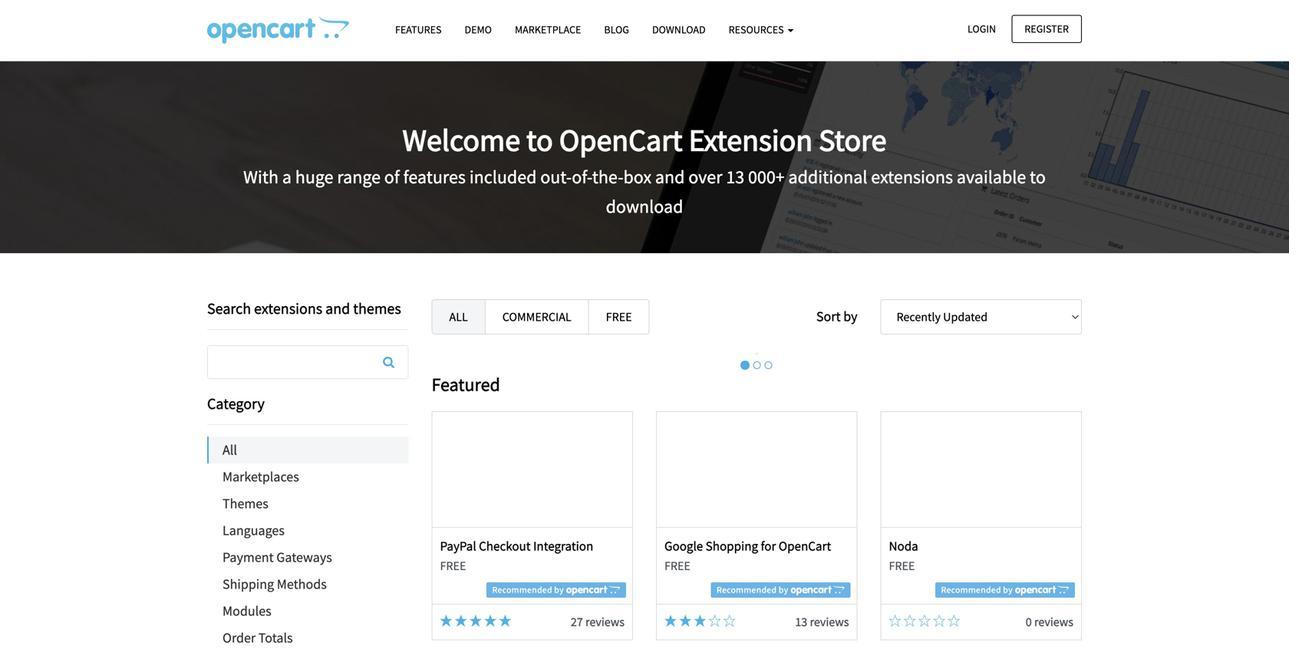 Task type: locate. For each thing, give the bounding box(es) containing it.
modules
[[223, 603, 271, 620]]

commercial
[[503, 309, 572, 325]]

1 horizontal spatial reviews
[[810, 614, 849, 630]]

1 star light o image from the left
[[709, 615, 721, 627]]

1 vertical spatial extensions
[[254, 299, 323, 318]]

extensions
[[871, 166, 953, 189], [254, 299, 323, 318]]

5 star light image from the left
[[679, 615, 692, 627]]

marketplace link
[[504, 16, 593, 43]]

all link
[[432, 299, 486, 335], [209, 437, 409, 464]]

paypal checkout integration free
[[440, 538, 594, 574]]

0 horizontal spatial 13
[[726, 166, 745, 189]]

free inside paypal checkout integration free
[[440, 558, 466, 574]]

additional
[[789, 166, 868, 189]]

reviews for google shopping for opencart
[[810, 614, 849, 630]]

all link up featured
[[432, 299, 486, 335]]

featured
[[432, 373, 500, 396]]

download link
[[641, 16, 717, 43]]

0 vertical spatial and
[[655, 166, 685, 189]]

27 reviews
[[571, 614, 625, 630]]

0 vertical spatial all link
[[432, 299, 486, 335]]

and
[[655, 166, 685, 189], [326, 299, 350, 318]]

and right box
[[655, 166, 685, 189]]

all
[[449, 309, 468, 325], [223, 441, 237, 459]]

1 horizontal spatial and
[[655, 166, 685, 189]]

over
[[689, 166, 723, 189]]

1 horizontal spatial all
[[449, 309, 468, 325]]

2 star light image from the left
[[455, 615, 467, 627]]

1 vertical spatial opencart
[[779, 538, 831, 554]]

reviews
[[586, 614, 625, 630], [810, 614, 849, 630], [1035, 614, 1074, 630]]

1 vertical spatial 13
[[796, 614, 808, 630]]

0 horizontal spatial to
[[527, 121, 553, 159]]

1 horizontal spatial opencart
[[779, 538, 831, 554]]

1 free from the left
[[440, 558, 466, 574]]

payment
[[223, 549, 274, 566]]

included
[[470, 166, 537, 189]]

None text field
[[208, 346, 408, 378]]

1 horizontal spatial extensions
[[871, 166, 953, 189]]

0 vertical spatial all
[[449, 309, 468, 325]]

0 horizontal spatial star light image
[[484, 615, 497, 627]]

0 horizontal spatial free
[[440, 558, 466, 574]]

1 star light image from the left
[[440, 615, 453, 627]]

3 star light image from the left
[[470, 615, 482, 627]]

methods
[[277, 576, 327, 593]]

0 horizontal spatial opencart
[[559, 121, 683, 159]]

order totals
[[223, 629, 293, 647]]

all up 'marketplaces'
[[223, 441, 237, 459]]

0 horizontal spatial all link
[[209, 437, 409, 464]]

star light o image
[[709, 615, 721, 627], [724, 615, 736, 627], [904, 615, 916, 627], [919, 615, 931, 627], [933, 615, 946, 627], [948, 615, 961, 627]]

gateways
[[277, 549, 332, 566]]

2 free from the left
[[665, 558, 691, 574]]

1 horizontal spatial star light image
[[499, 615, 511, 627]]

4 star light o image from the left
[[919, 615, 931, 627]]

marketplaces link
[[207, 464, 409, 491]]

0
[[1026, 614, 1032, 630]]

the-
[[592, 166, 624, 189]]

free inside google shopping for opencart free
[[665, 558, 691, 574]]

integration
[[533, 538, 594, 554]]

demo link
[[453, 16, 504, 43]]

reviews right 27
[[586, 614, 625, 630]]

languages link
[[207, 517, 409, 544]]

modules link
[[207, 598, 409, 625]]

all for commercial
[[449, 309, 468, 325]]

download
[[606, 195, 683, 218]]

features link
[[384, 16, 453, 43]]

star light image
[[484, 615, 497, 627], [499, 615, 511, 627]]

2 reviews from the left
[[810, 614, 849, 630]]

0 horizontal spatial all
[[223, 441, 237, 459]]

google shopping for opencart link
[[665, 538, 831, 554]]

1 horizontal spatial 13
[[796, 614, 808, 630]]

0 vertical spatial opencart
[[559, 121, 683, 159]]

1 horizontal spatial to
[[1030, 166, 1046, 189]]

0 horizontal spatial reviews
[[586, 614, 625, 630]]

to up the "out-"
[[527, 121, 553, 159]]

all for marketplaces
[[223, 441, 237, 459]]

reviews left star light o icon
[[810, 614, 849, 630]]

to right available
[[1030, 166, 1046, 189]]

themes
[[353, 299, 401, 318]]

all link for commercial
[[432, 299, 486, 335]]

2 horizontal spatial reviews
[[1035, 614, 1074, 630]]

free
[[606, 309, 632, 325]]

by
[[844, 308, 858, 325]]

a
[[282, 166, 292, 189]]

1 star light image from the left
[[484, 615, 497, 627]]

13 reviews
[[796, 614, 849, 630]]

1 horizontal spatial all link
[[432, 299, 486, 335]]

13 inside welcome to opencart extension store with a huge range of features included out-of-the-box and over 13 000+ additional extensions available to download
[[726, 166, 745, 189]]

1 reviews from the left
[[586, 614, 625, 630]]

reviews right 0
[[1035, 614, 1074, 630]]

all up featured
[[449, 309, 468, 325]]

to
[[527, 121, 553, 159], [1030, 166, 1046, 189]]

marketplaces
[[223, 468, 299, 486]]

0 vertical spatial 13
[[726, 166, 745, 189]]

1 horizontal spatial free
[[665, 558, 691, 574]]

marketplace
[[515, 23, 581, 36]]

3 free from the left
[[889, 558, 915, 574]]

0 reviews
[[1026, 614, 1074, 630]]

extension
[[689, 121, 813, 159]]

1 vertical spatial to
[[1030, 166, 1046, 189]]

star light image
[[440, 615, 453, 627], [455, 615, 467, 627], [470, 615, 482, 627], [665, 615, 677, 627], [679, 615, 692, 627], [694, 615, 707, 627]]

blog link
[[593, 16, 641, 43]]

extensions right search
[[254, 299, 323, 318]]

0 vertical spatial extensions
[[871, 166, 953, 189]]

1 vertical spatial and
[[326, 299, 350, 318]]

1 vertical spatial all
[[223, 441, 237, 459]]

13
[[726, 166, 745, 189], [796, 614, 808, 630]]

extensions down store
[[871, 166, 953, 189]]

category
[[207, 394, 265, 413]]

and left themes
[[326, 299, 350, 318]]

opencart right for
[[779, 538, 831, 554]]

all link up themes link
[[209, 437, 409, 464]]

2 horizontal spatial free
[[889, 558, 915, 574]]

free down paypal
[[440, 558, 466, 574]]

noda
[[889, 538, 919, 554]]

opencart up the-
[[559, 121, 683, 159]]

opencart
[[559, 121, 683, 159], [779, 538, 831, 554]]

with
[[243, 166, 279, 189]]

free down noda "link"
[[889, 558, 915, 574]]

paypal
[[440, 538, 476, 554]]

1 vertical spatial all link
[[209, 437, 409, 464]]

free
[[440, 558, 466, 574], [665, 558, 691, 574], [889, 558, 915, 574]]

features
[[395, 23, 442, 36]]

free down google
[[665, 558, 691, 574]]

checkout
[[479, 538, 531, 554]]

resources link
[[717, 16, 806, 43]]



Task type: describe. For each thing, give the bounding box(es) containing it.
search image
[[383, 356, 395, 368]]

commercial link
[[485, 299, 589, 335]]

payment gateways link
[[207, 544, 409, 571]]

order totals link
[[207, 625, 409, 652]]

2 star light o image from the left
[[724, 615, 736, 627]]

0 vertical spatial to
[[527, 121, 553, 159]]

payment gateways
[[223, 549, 332, 566]]

3 reviews from the left
[[1035, 614, 1074, 630]]

for
[[761, 538, 776, 554]]

languages
[[223, 522, 285, 539]]

download
[[652, 23, 706, 36]]

reviews for paypal checkout integration
[[586, 614, 625, 630]]

range
[[337, 166, 381, 189]]

opencart extensions image
[[207, 16, 349, 44]]

4 star light image from the left
[[665, 615, 677, 627]]

features
[[403, 166, 466, 189]]

themes link
[[207, 491, 409, 517]]

shopping
[[706, 538, 758, 554]]

free link
[[589, 299, 650, 335]]

order
[[223, 629, 256, 647]]

opencart inside welcome to opencart extension store with a huge range of features included out-of-the-box and over 13 000+ additional extensions available to download
[[559, 121, 683, 159]]

of-
[[572, 166, 592, 189]]

star light o image
[[889, 615, 902, 627]]

3 star light o image from the left
[[904, 615, 916, 627]]

sort
[[817, 308, 841, 325]]

welcome
[[403, 121, 520, 159]]

paypal payment gateway image
[[756, 353, 758, 355]]

resources
[[729, 23, 786, 36]]

5 star light o image from the left
[[933, 615, 946, 627]]

and inside welcome to opencart extension store with a huge range of features included out-of-the-box and over 13 000+ additional extensions available to download
[[655, 166, 685, 189]]

google
[[665, 538, 703, 554]]

available
[[957, 166, 1027, 189]]

paypal checkout integration link
[[440, 538, 594, 554]]

login link
[[955, 15, 1009, 43]]

extensions inside welcome to opencart extension store with a huge range of features included out-of-the-box and over 13 000+ additional extensions available to download
[[871, 166, 953, 189]]

6 star light o image from the left
[[948, 615, 961, 627]]

0 horizontal spatial extensions
[[254, 299, 323, 318]]

demo
[[465, 23, 492, 36]]

2 star light image from the left
[[499, 615, 511, 627]]

huge
[[295, 166, 334, 189]]

shipping methods link
[[207, 571, 409, 598]]

search
[[207, 299, 251, 318]]

of
[[384, 166, 400, 189]]

shipping methods
[[223, 576, 327, 593]]

register
[[1025, 22, 1069, 36]]

login
[[968, 22, 996, 36]]

totals
[[259, 629, 293, 647]]

welcome to opencart extension store with a huge range of features included out-of-the-box and over 13 000+ additional extensions available to download
[[243, 121, 1046, 218]]

register link
[[1012, 15, 1082, 43]]

free inside noda free
[[889, 558, 915, 574]]

opencart inside google shopping for opencart free
[[779, 538, 831, 554]]

27
[[571, 614, 583, 630]]

0 horizontal spatial and
[[326, 299, 350, 318]]

noda free
[[889, 538, 919, 574]]

all link for marketplaces
[[209, 437, 409, 464]]

noda link
[[889, 538, 919, 554]]

search extensions and themes
[[207, 299, 401, 318]]

box
[[624, 166, 652, 189]]

shipping
[[223, 576, 274, 593]]

out-
[[541, 166, 572, 189]]

000+
[[748, 166, 785, 189]]

sort by
[[817, 308, 858, 325]]

store
[[819, 121, 887, 159]]

blog
[[604, 23, 629, 36]]

google shopping for opencart free
[[665, 538, 831, 574]]

6 star light image from the left
[[694, 615, 707, 627]]

themes
[[223, 495, 268, 512]]



Task type: vqa. For each thing, say whether or not it's contained in the screenshot.
"By SEO HERO LTD"
no



